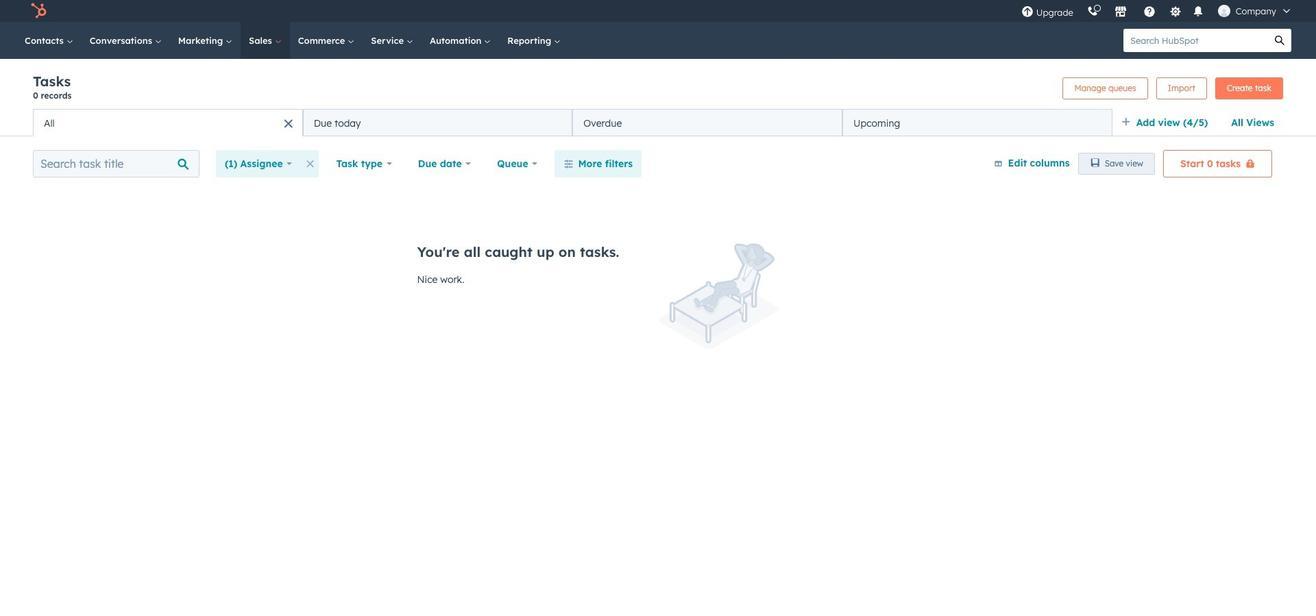 Task type: describe. For each thing, give the bounding box(es) containing it.
marketplaces image
[[1114, 6, 1127, 19]]

jacob simon image
[[1218, 5, 1230, 17]]

Search HubSpot search field
[[1123, 29, 1268, 52]]



Task type: vqa. For each thing, say whether or not it's contained in the screenshot.
the Jacob Simon "icon"
yes



Task type: locate. For each thing, give the bounding box(es) containing it.
Search task title search field
[[33, 150, 199, 178]]

tab list
[[33, 109, 1112, 136]]

menu
[[1014, 0, 1300, 22]]

banner
[[33, 73, 1283, 109]]



